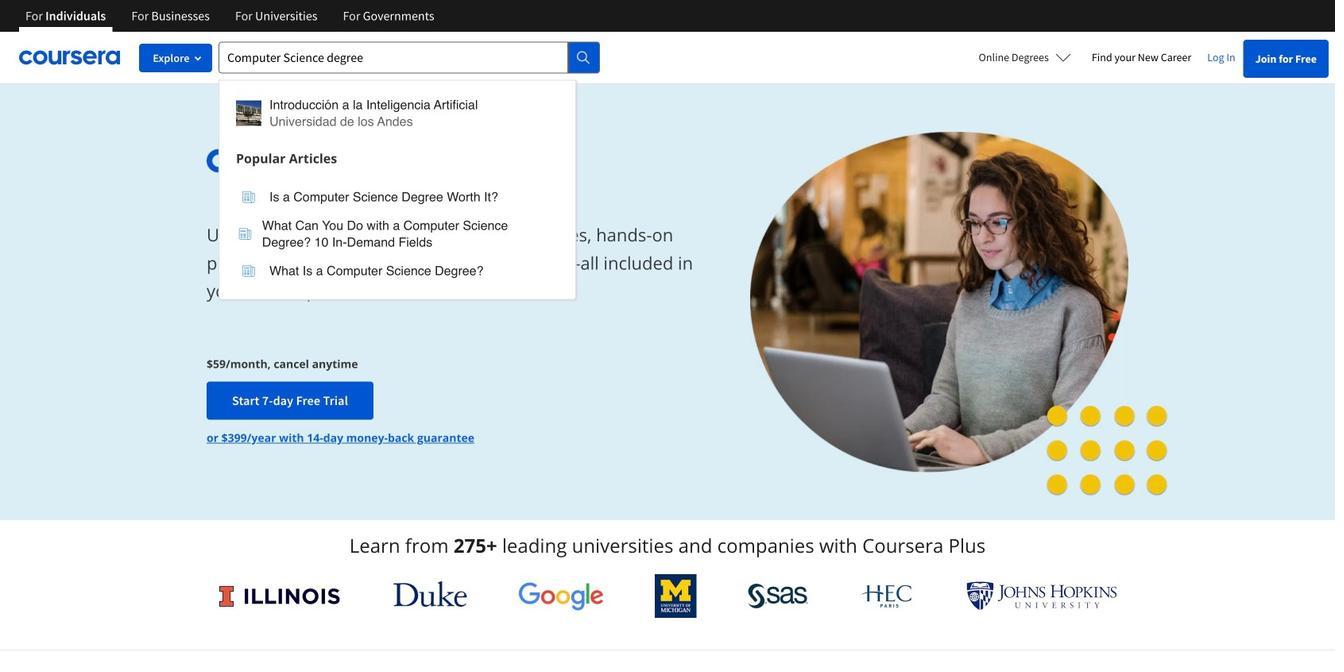 Task type: locate. For each thing, give the bounding box(es) containing it.
duke university image
[[393, 582, 467, 607]]

johns hopkins university image
[[967, 582, 1118, 611]]

What do you want to learn? text field
[[219, 42, 568, 74]]

sas image
[[748, 584, 809, 609]]

google image
[[518, 582, 604, 611]]

list box inside autocomplete results list box
[[219, 173, 576, 299]]

None search field
[[219, 42, 600, 300]]

suggestion image image
[[236, 101, 262, 126], [242, 191, 255, 204], [239, 228, 252, 240], [242, 265, 255, 277]]

coursera plus image
[[207, 149, 449, 173]]

list box
[[219, 173, 576, 299]]



Task type: vqa. For each thing, say whether or not it's contained in the screenshot.
Google image
yes



Task type: describe. For each thing, give the bounding box(es) containing it.
university of michigan image
[[655, 575, 697, 619]]

autocomplete results list box
[[219, 80, 576, 300]]

hec paris image
[[860, 580, 916, 613]]

coursera image
[[19, 45, 120, 70]]

university of illinois at urbana-champaign image
[[218, 584, 342, 609]]

banner navigation
[[13, 0, 447, 32]]



